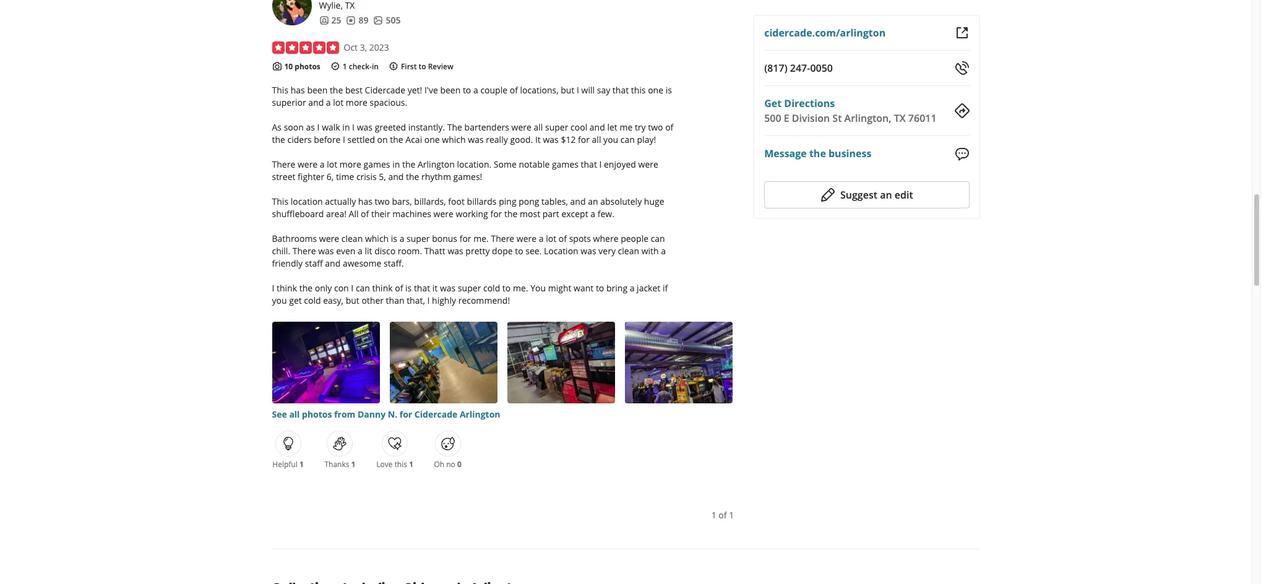 Task type: describe. For each thing, give the bounding box(es) containing it.
bathrooms were clean which is a super bonus for me. there were a lot of spots where people can chill. there was even a lit disco room. thatt was pretty dope to see. location was very clean with a friendly staff and awesome staff.
[[272, 233, 666, 269]]

0050
[[810, 61, 833, 75]]

16 camera v2 image
[[272, 61, 282, 71]]

2 vertical spatial there
[[293, 245, 316, 257]]

1 games from the left
[[364, 159, 390, 170]]

try
[[635, 122, 646, 133]]

their
[[371, 208, 390, 220]]

get directions 500 e division st arlington, tx 76011
[[764, 97, 936, 125]]

1 horizontal spatial cidercade
[[414, 409, 457, 420]]

76011
[[908, 111, 936, 125]]

the left rhythm
[[406, 171, 419, 183]]

bartenders
[[464, 122, 509, 133]]

get
[[289, 295, 302, 307]]

of inside as soon as i walk in i was greeted instantly. the bartenders were all super cool and let me try two of the ciders before i settled on the acai one which was really good. it was $12 for all you can play!
[[665, 122, 673, 133]]

0 vertical spatial cold
[[483, 282, 500, 294]]

1 horizontal spatial in
[[372, 61, 379, 72]]

were inside this location actually has two bars, billards, foot billards ping pong tables, and an absolutely huge shuffleboard area! all of their machines were working for the most part except a few.
[[433, 208, 453, 220]]

first
[[401, 61, 417, 72]]

(1 reaction) element for thanks 1
[[351, 459, 355, 470]]

5,
[[379, 171, 386, 183]]

settled
[[347, 134, 375, 146]]

i down friendly
[[272, 282, 274, 294]]

it
[[432, 282, 438, 294]]

you
[[530, 282, 546, 294]]

a left lit at the left top of page
[[358, 245, 363, 257]]

was right "it"
[[543, 134, 559, 146]]

but inside the this has been the best cidercade yet! i've been to a couple of locations, but i will say that this one is superior and a lot more spacious.
[[561, 84, 574, 96]]

lot inside bathrooms were clean which is a super bonus for me. there were a lot of spots where people can chill. there was even a lit disco room. thatt was pretty dope to see. location was very clean with a friendly staff and awesome staff.
[[546, 233, 556, 245]]

was down bartenders
[[468, 134, 484, 146]]

to up recommend!
[[502, 282, 511, 294]]

bars,
[[392, 196, 412, 208]]

arlington for cidercade
[[460, 409, 500, 420]]

pretty
[[466, 245, 490, 257]]

tables,
[[541, 196, 568, 208]]

n.
[[388, 409, 397, 420]]

24 phone v2 image
[[954, 61, 969, 75]]

the inside this location actually has two bars, billards, foot billards ping pong tables, and an absolutely huge shuffleboard area! all of their machines were working for the most part except a few.
[[504, 208, 517, 220]]

helpful
[[272, 459, 297, 470]]

most
[[520, 208, 540, 220]]

see
[[272, 409, 287, 420]]

games!
[[453, 171, 482, 183]]

was down the bonus
[[448, 245, 463, 257]]

st
[[832, 111, 842, 125]]

6,
[[327, 171, 334, 183]]

area!
[[326, 208, 346, 220]]

were up even
[[319, 233, 339, 245]]

greeted
[[375, 122, 406, 133]]

arlington for the
[[418, 159, 455, 170]]

super inside bathrooms were clean which is a super bonus for me. there were a lot of spots where people can chill. there was even a lit disco room. thatt was pretty dope to see. location was very clean with a friendly staff and awesome staff.
[[407, 233, 430, 245]]

for inside as soon as i walk in i was greeted instantly. the bartenders were all super cool and let me try two of the ciders before i settled on the acai one which was really good. it was $12 for all you can play!
[[578, 134, 590, 146]]

location
[[291, 196, 323, 208]]

for right n.
[[400, 409, 412, 420]]

were up see.
[[517, 233, 537, 245]]

was up staff
[[318, 245, 334, 257]]

will
[[581, 84, 595, 96]]

2 think from the left
[[372, 282, 393, 294]]

as
[[272, 122, 282, 133]]

people
[[621, 233, 648, 245]]

and inside this location actually has two bars, billards, foot billards ping pong tables, and an absolutely huge shuffleboard area! all of their machines were working for the most part except a few.
[[570, 196, 586, 208]]

a left couple
[[473, 84, 478, 96]]

10
[[284, 61, 293, 72]]

love
[[376, 459, 393, 470]]

lit
[[365, 245, 372, 257]]

1 vertical spatial clean
[[618, 245, 639, 257]]

2 been from the left
[[440, 84, 461, 96]]

of inside i think the only con i can think of is that it was super cold to me. you might want to bring a jacket if you get cold easy, but other than that, i highly recommend!
[[395, 282, 403, 294]]

i right that,
[[427, 295, 430, 307]]

thanks 1
[[324, 459, 355, 470]]

billards,
[[414, 196, 446, 208]]

directions
[[784, 97, 835, 110]]

has inside this location actually has two bars, billards, foot billards ping pong tables, and an absolutely huge shuffleboard area! all of their machines were working for the most part except a few.
[[358, 196, 372, 208]]

walk
[[322, 122, 340, 133]]

all
[[349, 208, 359, 220]]

bathrooms
[[272, 233, 317, 245]]

0 horizontal spatial this
[[395, 459, 407, 470]]

in inside as soon as i walk in i was greeted instantly. the bartenders were all super cool and let me try two of the ciders before i settled on the acai one which was really good. it was $12 for all you can play!
[[342, 122, 350, 133]]

really
[[486, 134, 508, 146]]

staff.
[[384, 258, 404, 269]]

0 vertical spatial photos
[[295, 61, 320, 72]]

i inside 'there were a lot more games in the arlington location. some notable games that i enjoyed were street fighter 6, time crisis 5, and the rhythm games!'
[[599, 159, 602, 170]]

can inside as soon as i walk in i was greeted instantly. the bartenders were all super cool and let me try two of the ciders before i settled on the acai one which was really good. it was $12 for all you can play!
[[620, 134, 635, 146]]

(817) 247-0050
[[764, 61, 833, 75]]

arlington,
[[844, 111, 891, 125]]

play!
[[637, 134, 656, 146]]

con
[[334, 282, 349, 294]]

you inside i think the only con i can think of is that it was super cold to me. you might want to bring a jacket if you get cold easy, but other than that, i highly recommend!
[[272, 295, 287, 307]]

cidercade.com/arlington
[[764, 26, 886, 40]]

let
[[607, 122, 617, 133]]

check-
[[349, 61, 372, 72]]

of inside bathrooms were clean which is a super bonus for me. there were a lot of spots where people can chill. there was even a lit disco room. thatt was pretty dope to see. location was very clean with a friendly staff and awesome staff.
[[559, 233, 567, 245]]

bonus
[[432, 233, 457, 245]]

see all photos from danny n. for cidercade arlington link
[[272, 409, 500, 420]]

see all photos from danny n. for cidercade arlington
[[272, 409, 500, 420]]

is inside i think the only con i can think of is that it was super cold to me. you might want to bring a jacket if you get cold easy, but other than that, i highly recommend!
[[405, 282, 412, 294]]

were down play! on the right of page
[[638, 159, 658, 170]]

was inside i think the only con i can think of is that it was super cold to me. you might want to bring a jacket if you get cold easy, but other than that, i highly recommend!
[[440, 282, 456, 294]]

was down spots
[[581, 245, 596, 257]]

to inside the this has been the best cidercade yet! i've been to a couple of locations, but i will say that this one is superior and a lot more spacious.
[[463, 84, 471, 96]]

for inside bathrooms were clean which is a super bonus for me. there were a lot of spots where people can chill. there was even a lit disco room. thatt was pretty dope to see. location was very clean with a friendly staff and awesome staff.
[[460, 233, 471, 245]]

ciders
[[287, 134, 312, 146]]

notable
[[519, 159, 550, 170]]

has inside the this has been the best cidercade yet! i've been to a couple of locations, but i will say that this one is superior and a lot more spacious.
[[291, 84, 305, 96]]

message
[[764, 147, 807, 160]]

reviews element
[[346, 14, 368, 27]]

only
[[315, 282, 332, 294]]

i right con
[[351, 282, 353, 294]]

that inside i think the only con i can think of is that it was super cold to me. you might want to bring a jacket if you get cold easy, but other than that, i highly recommend!
[[414, 282, 430, 294]]

of inside the this has been the best cidercade yet! i've been to a couple of locations, but i will say that this one is superior and a lot more spacious.
[[510, 84, 518, 96]]

cool
[[571, 122, 587, 133]]

easy,
[[323, 295, 343, 307]]

a inside this location actually has two bars, billards, foot billards ping pong tables, and an absolutely huge shuffleboard area! all of their machines were working for the most part except a few.
[[590, 208, 595, 220]]

you inside as soon as i walk in i was greeted instantly. the bartenders were all super cool and let me try two of the ciders before i settled on the acai one which was really good. it was $12 for all you can play!
[[603, 134, 618, 146]]

a inside i think the only con i can think of is that it was super cold to me. you might want to bring a jacket if you get cold easy, but other than that, i highly recommend!
[[630, 282, 635, 294]]

24 message v2 image
[[954, 146, 969, 161]]

there were a lot more games in the arlington location. some notable games that i enjoyed were street fighter 6, time crisis 5, and the rhythm games!
[[272, 159, 658, 183]]

enjoyed
[[604, 159, 636, 170]]

16 first v2 image
[[389, 61, 398, 71]]

which inside bathrooms were clean which is a super bonus for me. there were a lot of spots where people can chill. there was even a lit disco room. thatt was pretty dope to see. location was very clean with a friendly staff and awesome staff.
[[365, 233, 389, 245]]

machines
[[392, 208, 431, 220]]

absolutely
[[600, 196, 642, 208]]

want
[[574, 282, 594, 294]]

dope
[[492, 245, 513, 257]]

two inside as soon as i walk in i was greeted instantly. the bartenders were all super cool and let me try two of the ciders before i settled on the acai one which was really good. it was $12 for all you can play!
[[648, 122, 663, 133]]

2 games from the left
[[552, 159, 578, 170]]

this inside the this has been the best cidercade yet! i've been to a couple of locations, but i will say that this one is superior and a lot more spacious.
[[631, 84, 646, 96]]

suggest
[[840, 188, 877, 202]]

i up "settled"
[[352, 122, 355, 133]]

that,
[[407, 295, 425, 307]]

division
[[792, 111, 830, 125]]

can inside bathrooms were clean which is a super bonus for me. there were a lot of spots where people can chill. there was even a lit disco room. thatt was pretty dope to see. location was very clean with a friendly staff and awesome staff.
[[651, 233, 665, 245]]

oct
[[344, 41, 358, 53]]

get
[[764, 97, 782, 110]]

0
[[457, 459, 461, 470]]

i think the only con i can think of is that it was super cold to me. you might want to bring a jacket if you get cold easy, but other than that, i highly recommend!
[[272, 282, 668, 307]]

message the business button
[[764, 146, 871, 161]]

that inside the this has been the best cidercade yet! i've been to a couple of locations, but i will say that this one is superior and a lot more spacious.
[[612, 84, 629, 96]]

of inside this location actually has two bars, billards, foot billards ping pong tables, and an absolutely huge shuffleboard area! all of their machines were working for the most part except a few.
[[361, 208, 369, 220]]

than
[[386, 295, 404, 307]]

best
[[345, 84, 363, 96]]

0 horizontal spatial all
[[289, 409, 300, 420]]

the down greeted
[[390, 134, 403, 146]]

recommend!
[[458, 295, 510, 307]]

one inside as soon as i walk in i was greeted instantly. the bartenders were all super cool and let me try two of the ciders before i settled on the acai one which was really good. it was $12 for all you can play!
[[424, 134, 440, 146]]

cidercade inside the this has been the best cidercade yet! i've been to a couple of locations, but i will say that this one is superior and a lot more spacious.
[[365, 84, 405, 96]]

pong
[[519, 196, 539, 208]]



Task type: vqa. For each thing, say whether or not it's contained in the screenshot.


Task type: locate. For each thing, give the bounding box(es) containing it.
10 photos
[[284, 61, 320, 72]]

and up except
[[570, 196, 586, 208]]

1 horizontal spatial which
[[442, 134, 466, 146]]

first to review
[[401, 61, 453, 72]]

the right message
[[809, 147, 826, 160]]

that right say
[[612, 84, 629, 96]]

0 horizontal spatial think
[[277, 282, 297, 294]]

was up "settled"
[[357, 122, 372, 133]]

lot inside the this has been the best cidercade yet! i've been to a couple of locations, but i will say that this one is superior and a lot more spacious.
[[333, 97, 344, 109]]

a inside 'there were a lot more games in the arlington location. some notable games that i enjoyed were street fighter 6, time crisis 5, and the rhythm games!'
[[320, 159, 325, 170]]

was right it
[[440, 282, 456, 294]]

1 vertical spatial this
[[395, 459, 407, 470]]

me. up pretty
[[473, 233, 489, 245]]

2 horizontal spatial all
[[592, 134, 601, 146]]

this inside the this has been the best cidercade yet! i've been to a couple of locations, but i will say that this one is superior and a lot more spacious.
[[272, 84, 288, 96]]

get directions link
[[764, 97, 835, 110]]

spots
[[569, 233, 591, 245]]

from
[[334, 409, 355, 420]]

part
[[542, 208, 559, 220]]

thatt
[[424, 245, 445, 257]]

this up shuffleboard
[[272, 196, 288, 208]]

say
[[597, 84, 610, 96]]

1 vertical spatial has
[[358, 196, 372, 208]]

to inside bathrooms were clean which is a super bonus for me. there were a lot of spots where people can chill. there was even a lit disco room. thatt was pretty dope to see. location was very clean with a friendly staff and awesome staff.
[[515, 245, 523, 257]]

1 horizontal spatial all
[[534, 122, 543, 133]]

to left couple
[[463, 84, 471, 96]]

0 vertical spatial all
[[534, 122, 543, 133]]

a up see.
[[539, 233, 544, 245]]

which up disco
[[365, 233, 389, 245]]

this inside this location actually has two bars, billards, foot billards ping pong tables, and an absolutely huge shuffleboard area! all of their machines were working for the most part except a few.
[[272, 196, 288, 208]]

of
[[510, 84, 518, 96], [665, 122, 673, 133], [361, 208, 369, 220], [559, 233, 567, 245], [395, 282, 403, 294], [719, 509, 727, 521]]

16 check in v2 image
[[330, 61, 340, 71]]

lot inside 'there were a lot more games in the arlington location. some notable games that i enjoyed were street fighter 6, time crisis 5, and the rhythm games!'
[[327, 159, 337, 170]]

to left see.
[[515, 245, 523, 257]]

think
[[277, 282, 297, 294], [372, 282, 393, 294]]

0 horizontal spatial been
[[307, 84, 327, 96]]

and inside the this has been the best cidercade yet! i've been to a couple of locations, but i will say that this one is superior and a lot more spacious.
[[308, 97, 324, 109]]

see.
[[525, 245, 542, 257]]

1 been from the left
[[307, 84, 327, 96]]

it
[[535, 134, 541, 146]]

soon
[[284, 122, 304, 133]]

and inside 'there were a lot more games in the arlington location. some notable games that i enjoyed were street fighter 6, time crisis 5, and the rhythm games!'
[[388, 171, 404, 183]]

edit
[[895, 188, 913, 202]]

the inside the this has been the best cidercade yet! i've been to a couple of locations, but i will say that this one is superior and a lot more spacious.
[[330, 84, 343, 96]]

lot up the 6,
[[327, 159, 337, 170]]

0 vertical spatial you
[[603, 134, 618, 146]]

and right 5,
[[388, 171, 404, 183]]

i've
[[424, 84, 438, 96]]

1 horizontal spatial that
[[581, 159, 597, 170]]

one
[[648, 84, 663, 96], [424, 134, 440, 146]]

even
[[336, 245, 355, 257]]

games up 5,
[[364, 159, 390, 170]]

i left enjoyed
[[599, 159, 602, 170]]

all
[[534, 122, 543, 133], [592, 134, 601, 146], [289, 409, 300, 420]]

cidercade up spacious.
[[365, 84, 405, 96]]

1 vertical spatial photos
[[302, 409, 332, 420]]

2 vertical spatial in
[[392, 159, 400, 170]]

photos down 5 star rating image
[[295, 61, 320, 72]]

me
[[620, 122, 633, 133]]

0 vertical spatial that
[[612, 84, 629, 96]]

0 vertical spatial can
[[620, 134, 635, 146]]

highly
[[432, 295, 456, 307]]

e
[[784, 111, 789, 125]]

more
[[346, 97, 367, 109], [340, 159, 361, 170]]

24 pencil v2 image
[[820, 187, 835, 202]]

2 vertical spatial that
[[414, 282, 430, 294]]

you left get on the bottom left
[[272, 295, 287, 307]]

i right as
[[317, 122, 320, 133]]

one up play! on the right of page
[[648, 84, 663, 96]]

1 vertical spatial this
[[272, 196, 288, 208]]

super up room.
[[407, 233, 430, 245]]

the up get on the bottom left
[[299, 282, 313, 294]]

0 horizontal spatial has
[[291, 84, 305, 96]]

friends element
[[319, 14, 341, 27]]

there
[[272, 159, 295, 170], [491, 233, 514, 245], [293, 245, 316, 257]]

disco
[[374, 245, 395, 257]]

0 vertical spatial arlington
[[418, 159, 455, 170]]

16 friends v2 image
[[319, 15, 329, 25]]

billards
[[467, 196, 497, 208]]

1 horizontal spatial is
[[405, 282, 412, 294]]

a right with
[[661, 245, 666, 257]]

1 vertical spatial two
[[375, 196, 390, 208]]

0 horizontal spatial two
[[375, 196, 390, 208]]

think up get on the bottom left
[[277, 282, 297, 294]]

might
[[548, 282, 571, 294]]

1 vertical spatial in
[[342, 122, 350, 133]]

1 vertical spatial lot
[[327, 159, 337, 170]]

oh
[[434, 459, 444, 470]]

that left enjoyed
[[581, 159, 597, 170]]

0 horizontal spatial super
[[407, 233, 430, 245]]

an
[[880, 188, 892, 202], [588, 196, 598, 208]]

one inside the this has been the best cidercade yet! i've been to a couple of locations, but i will say that this one is superior and a lot more spacious.
[[648, 84, 663, 96]]

16 photos v2 image
[[373, 15, 383, 25]]

this up "superior"
[[272, 84, 288, 96]]

can up with
[[651, 233, 665, 245]]

shuffleboard
[[272, 208, 324, 220]]

this
[[272, 84, 288, 96], [272, 196, 288, 208]]

1 vertical spatial all
[[592, 134, 601, 146]]

1 horizontal spatial has
[[358, 196, 372, 208]]

5 star rating image
[[272, 41, 339, 54]]

0 horizontal spatial that
[[414, 282, 430, 294]]

for inside this location actually has two bars, billards, foot billards ping pong tables, and an absolutely huge shuffleboard area! all of their machines were working for the most part except a few.
[[490, 208, 502, 220]]

1 this from the top
[[272, 84, 288, 96]]

0 vertical spatial this
[[272, 84, 288, 96]]

all right '$12'
[[592, 134, 601, 146]]

0 horizontal spatial games
[[364, 159, 390, 170]]

247-
[[790, 61, 810, 75]]

for down cool
[[578, 134, 590, 146]]

0 vertical spatial this
[[631, 84, 646, 96]]

in inside 'there were a lot more games in the arlington location. some notable games that i enjoyed were street fighter 6, time crisis 5, and the rhythm games!'
[[392, 159, 400, 170]]

0 vertical spatial in
[[372, 61, 379, 72]]

rhythm
[[421, 171, 451, 183]]

two right try
[[648, 122, 663, 133]]

0 vertical spatial has
[[291, 84, 305, 96]]

chill.
[[272, 245, 290, 257]]

2 vertical spatial is
[[405, 282, 412, 294]]

in up the bars,
[[392, 159, 400, 170]]

i right before
[[343, 134, 345, 146]]

(1 reaction) element for love this 1
[[409, 459, 413, 470]]

0 vertical spatial more
[[346, 97, 367, 109]]

that
[[612, 84, 629, 96], [581, 159, 597, 170], [414, 282, 430, 294]]

where
[[593, 233, 618, 245]]

24 directions v2 image
[[954, 103, 969, 118]]

which inside as soon as i walk in i was greeted instantly. the bartenders were all super cool and let me try two of the ciders before i settled on the acai one which was really good. it was $12 for all you can play!
[[442, 134, 466, 146]]

cold down only
[[304, 295, 321, 307]]

0 vertical spatial there
[[272, 159, 295, 170]]

0 vertical spatial one
[[648, 84, 663, 96]]

were inside as soon as i walk in i was greeted instantly. the bartenders were all super cool and let me try two of the ciders before i settled on the acai one which was really good. it was $12 for all you can play!
[[511, 122, 531, 133]]

photo of danny n. image
[[272, 0, 312, 25]]

0 horizontal spatial in
[[342, 122, 350, 133]]

2 vertical spatial super
[[458, 282, 481, 294]]

0 vertical spatial cidercade
[[365, 84, 405, 96]]

and inside bathrooms were clean which is a super bonus for me. there were a lot of spots where people can chill. there was even a lit disco room. thatt was pretty dope to see. location was very clean with a friendly staff and awesome staff.
[[325, 258, 340, 269]]

two up the their
[[375, 196, 390, 208]]

been down 10 photos
[[307, 84, 327, 96]]

0 horizontal spatial (1 reaction) element
[[299, 459, 304, 470]]

more inside the this has been the best cidercade yet! i've been to a couple of locations, but i will say that this one is superior and a lot more spacious.
[[346, 97, 367, 109]]

business
[[828, 147, 871, 160]]

has
[[291, 84, 305, 96], [358, 196, 372, 208]]

were
[[511, 122, 531, 133], [298, 159, 318, 170], [638, 159, 658, 170], [433, 208, 453, 220], [319, 233, 339, 245], [517, 233, 537, 245]]

the inside i think the only con i can think of is that it was super cold to me. you might want to bring a jacket if you get cold easy, but other than that, i highly recommend!
[[299, 282, 313, 294]]

this for this location actually has two bars, billards, foot billards ping pong tables, and an absolutely huge shuffleboard area! all of their machines were working for the most part except a few.
[[272, 196, 288, 208]]

is inside the this has been the best cidercade yet! i've been to a couple of locations, but i will say that this one is superior and a lot more spacious.
[[666, 84, 672, 96]]

to right first on the left top
[[419, 61, 426, 72]]

0 vertical spatial clean
[[341, 233, 363, 245]]

can inside i think the only con i can think of is that it was super cold to me. you might want to bring a jacket if you get cold easy, but other than that, i highly recommend!
[[356, 282, 370, 294]]

1 horizontal spatial you
[[603, 134, 618, 146]]

the inside button
[[809, 147, 826, 160]]

(1 reaction) element right love
[[409, 459, 413, 470]]

the
[[447, 122, 462, 133]]

on
[[377, 134, 388, 146]]

there up dope on the top left of page
[[491, 233, 514, 245]]

1 horizontal spatial an
[[880, 188, 892, 202]]

an inside this location actually has two bars, billards, foot billards ping pong tables, and an absolutely huge shuffleboard area! all of their machines were working for the most part except a few.
[[588, 196, 598, 208]]

two inside this location actually has two bars, billards, foot billards ping pong tables, and an absolutely huge shuffleboard area! all of their machines were working for the most part except a few.
[[375, 196, 390, 208]]

has up the all
[[358, 196, 372, 208]]

1 horizontal spatial arlington
[[460, 409, 500, 420]]

that inside 'there were a lot more games in the arlington location. some notable games that i enjoyed were street fighter 6, time crisis 5, and the rhythm games!'
[[581, 159, 597, 170]]

0 vertical spatial super
[[545, 122, 568, 133]]

(1 reaction) element
[[299, 459, 304, 470], [351, 459, 355, 470], [409, 459, 413, 470]]

1 horizontal spatial super
[[458, 282, 481, 294]]

in left 16 first v2 image
[[372, 61, 379, 72]]

more inside 'there were a lot more games in the arlington location. some notable games that i enjoyed were street fighter 6, time crisis 5, and the rhythm games!'
[[340, 159, 361, 170]]

no
[[446, 459, 455, 470]]

2 (1 reaction) element from the left
[[351, 459, 355, 470]]

1 vertical spatial cidercade
[[414, 409, 457, 420]]

been right i've
[[440, 84, 461, 96]]

foot
[[448, 196, 465, 208]]

suggest an edit button
[[764, 181, 969, 208]]

super up recommend!
[[458, 282, 481, 294]]

awesome
[[343, 258, 381, 269]]

0 vertical spatial two
[[648, 122, 663, 133]]

super inside i think the only con i can think of is that it was super cold to me. you might want to bring a jacket if you get cold easy, but other than that, i highly recommend!
[[458, 282, 481, 294]]

can
[[620, 134, 635, 146], [651, 233, 665, 245], [356, 282, 370, 294]]

(817)
[[764, 61, 787, 75]]

location
[[544, 245, 578, 257]]

0 horizontal spatial but
[[346, 295, 359, 307]]

photos left from
[[302, 409, 332, 420]]

0 vertical spatial which
[[442, 134, 466, 146]]

was
[[357, 122, 372, 133], [468, 134, 484, 146], [543, 134, 559, 146], [318, 245, 334, 257], [448, 245, 463, 257], [581, 245, 596, 257], [440, 282, 456, 294]]

1 vertical spatial super
[[407, 233, 430, 245]]

0 horizontal spatial cold
[[304, 295, 321, 307]]

the down "acai"
[[402, 159, 415, 170]]

$12
[[561, 134, 576, 146]]

i inside the this has been the best cidercade yet! i've been to a couple of locations, but i will say that this one is superior and a lot more spacious.
[[577, 84, 579, 96]]

1 vertical spatial you
[[272, 295, 287, 307]]

lot up walk
[[333, 97, 344, 109]]

acai
[[405, 134, 422, 146]]

there inside 'there were a lot more games in the arlington location. some notable games that i enjoyed were street fighter 6, time crisis 5, and the rhythm games!'
[[272, 159, 295, 170]]

in right walk
[[342, 122, 350, 133]]

few.
[[597, 208, 614, 220]]

1 think from the left
[[277, 282, 297, 294]]

spacious.
[[370, 97, 407, 109]]

message the business
[[764, 147, 871, 160]]

me.
[[473, 233, 489, 245], [513, 282, 528, 294]]

room.
[[398, 245, 422, 257]]

arlington inside 'there were a lot more games in the arlington location. some notable games that i enjoyed were street fighter 6, time crisis 5, and the rhythm games!'
[[418, 159, 455, 170]]

all up "it"
[[534, 122, 543, 133]]

review
[[428, 61, 453, 72]]

0 horizontal spatial me.
[[473, 233, 489, 245]]

3 (1 reaction) element from the left
[[409, 459, 413, 470]]

lot
[[333, 97, 344, 109], [327, 159, 337, 170], [546, 233, 556, 245]]

2 horizontal spatial in
[[392, 159, 400, 170]]

1 horizontal spatial this
[[631, 84, 646, 96]]

a up room.
[[399, 233, 404, 245]]

0 horizontal spatial one
[[424, 134, 440, 146]]

0 horizontal spatial you
[[272, 295, 287, 307]]

1 horizontal spatial but
[[561, 84, 574, 96]]

more down best
[[346, 97, 367, 109]]

2 horizontal spatial is
[[666, 84, 672, 96]]

1 horizontal spatial me.
[[513, 282, 528, 294]]

1 vertical spatial which
[[365, 233, 389, 245]]

(1 reaction) element for helpful 1
[[299, 459, 304, 470]]

an left edit
[[880, 188, 892, 202]]

were up fighter
[[298, 159, 318, 170]]

1 vertical spatial more
[[340, 159, 361, 170]]

the left best
[[330, 84, 343, 96]]

1 of 1
[[711, 509, 734, 521]]

and down even
[[325, 258, 340, 269]]

1 vertical spatial cold
[[304, 295, 321, 307]]

staff
[[305, 258, 323, 269]]

oct 3, 2023
[[344, 41, 389, 53]]

and
[[308, 97, 324, 109], [590, 122, 605, 133], [388, 171, 404, 183], [570, 196, 586, 208], [325, 258, 340, 269]]

tx
[[894, 111, 906, 125]]

love this 1
[[376, 459, 413, 470]]

but left the will
[[561, 84, 574, 96]]

is inside bathrooms were clean which is a super bonus for me. there were a lot of spots where people can chill. there was even a lit disco room. thatt was pretty dope to see. location was very clean with a friendly staff and awesome staff.
[[391, 233, 397, 245]]

and inside as soon as i walk in i was greeted instantly. the bartenders were all super cool and let me try two of the ciders before i settled on the acai one which was really good. it was $12 for all you can play!
[[590, 122, 605, 133]]

clean down people
[[618, 245, 639, 257]]

0 vertical spatial me.
[[473, 233, 489, 245]]

1 vertical spatial can
[[651, 233, 665, 245]]

2 vertical spatial all
[[289, 409, 300, 420]]

an inside button
[[880, 188, 892, 202]]

there up staff
[[293, 245, 316, 257]]

1 horizontal spatial (1 reaction) element
[[351, 459, 355, 470]]

this
[[631, 84, 646, 96], [395, 459, 407, 470]]

photos
[[295, 61, 320, 72], [302, 409, 332, 420]]

0 horizontal spatial can
[[356, 282, 370, 294]]

1 vertical spatial is
[[391, 233, 397, 245]]

2 this from the top
[[272, 196, 288, 208]]

super
[[545, 122, 568, 133], [407, 233, 430, 245], [458, 282, 481, 294]]

1 vertical spatial but
[[346, 295, 359, 307]]

(0 reactions) element
[[457, 459, 461, 470]]

more up time
[[340, 159, 361, 170]]

couple
[[480, 84, 507, 96]]

but inside i think the only con i can think of is that it was super cold to me. you might want to bring a jacket if you get cold easy, but other than that, i highly recommend!
[[346, 295, 359, 307]]

1 vertical spatial me.
[[513, 282, 528, 294]]

16 review v2 image
[[346, 15, 356, 25]]

the down the ping
[[504, 208, 517, 220]]

photos element
[[373, 14, 401, 27]]

working
[[456, 208, 488, 220]]

(1 reaction) element right thanks
[[351, 459, 355, 470]]

jacket
[[637, 282, 660, 294]]

games
[[364, 159, 390, 170], [552, 159, 578, 170]]

this location actually has two bars, billards, foot billards ping pong tables, and an absolutely huge shuffleboard area! all of their machines were working for the most part except a few.
[[272, 196, 664, 220]]

(1 reaction) element right helpful
[[299, 459, 304, 470]]

arlington up rhythm
[[418, 159, 455, 170]]

the down as
[[272, 134, 285, 146]]

with
[[641, 245, 659, 257]]

thanks
[[324, 459, 349, 470]]

0 vertical spatial but
[[561, 84, 574, 96]]

1 horizontal spatial one
[[648, 84, 663, 96]]

other
[[362, 295, 384, 307]]

2 vertical spatial lot
[[546, 233, 556, 245]]

2 horizontal spatial can
[[651, 233, 665, 245]]

1 vertical spatial there
[[491, 233, 514, 245]]

think up other
[[372, 282, 393, 294]]

0 horizontal spatial an
[[588, 196, 598, 208]]

me. left you
[[513, 282, 528, 294]]

0 vertical spatial lot
[[333, 97, 344, 109]]

a up walk
[[326, 97, 331, 109]]

for
[[578, 134, 590, 146], [490, 208, 502, 220], [460, 233, 471, 245], [400, 409, 412, 420]]

0 horizontal spatial which
[[365, 233, 389, 245]]

fighter
[[298, 171, 324, 183]]

helpful 1
[[272, 459, 304, 470]]

1 horizontal spatial games
[[552, 159, 578, 170]]

2 horizontal spatial that
[[612, 84, 629, 96]]

an up few.
[[588, 196, 598, 208]]

to right the want
[[596, 282, 604, 294]]

2 vertical spatial can
[[356, 282, 370, 294]]

cidercade right n.
[[414, 409, 457, 420]]

0 vertical spatial is
[[666, 84, 672, 96]]

arlington up 0
[[460, 409, 500, 420]]

505
[[386, 14, 401, 26]]

for down the ping
[[490, 208, 502, 220]]

1 horizontal spatial clean
[[618, 245, 639, 257]]

clean up even
[[341, 233, 363, 245]]

but down con
[[346, 295, 359, 307]]

2 horizontal spatial (1 reaction) element
[[409, 459, 413, 470]]

me. inside bathrooms were clean which is a super bonus for me. there were a lot of spots where people can chill. there was even a lit disco room. thatt was pretty dope to see. location was very clean with a friendly staff and awesome staff.
[[473, 233, 489, 245]]

1 (1 reaction) element from the left
[[299, 459, 304, 470]]

1 vertical spatial arlington
[[460, 409, 500, 420]]

this right say
[[631, 84, 646, 96]]

super up '$12'
[[545, 122, 568, 133]]

1 horizontal spatial been
[[440, 84, 461, 96]]

0 horizontal spatial arlington
[[418, 159, 455, 170]]

that left it
[[414, 282, 430, 294]]

me. inside i think the only con i can think of is that it was super cold to me. you might want to bring a jacket if you get cold easy, but other than that, i highly recommend!
[[513, 282, 528, 294]]

1 horizontal spatial two
[[648, 122, 663, 133]]

super inside as soon as i walk in i was greeted instantly. the bartenders were all super cool and let me try two of the ciders before i settled on the acai one which was really good. it was $12 for all you can play!
[[545, 122, 568, 133]]

0 horizontal spatial is
[[391, 233, 397, 245]]

two
[[648, 122, 663, 133], [375, 196, 390, 208]]

24 external link v2 image
[[954, 25, 969, 40]]

1 horizontal spatial cold
[[483, 282, 500, 294]]

lot up location
[[546, 233, 556, 245]]

were down foot
[[433, 208, 453, 220]]

one down instantly. on the left
[[424, 134, 440, 146]]

all right see
[[289, 409, 300, 420]]

there up street
[[272, 159, 295, 170]]

which down the
[[442, 134, 466, 146]]

cold up recommend!
[[483, 282, 500, 294]]

1 vertical spatial that
[[581, 159, 597, 170]]

10 photos link
[[284, 61, 320, 72]]

this for this has been the best cidercade yet! i've been to a couple of locations, but i will say that this one is superior and a lot more spacious.
[[272, 84, 288, 96]]

can down me
[[620, 134, 635, 146]]

a left few.
[[590, 208, 595, 220]]

were up good.
[[511, 122, 531, 133]]



